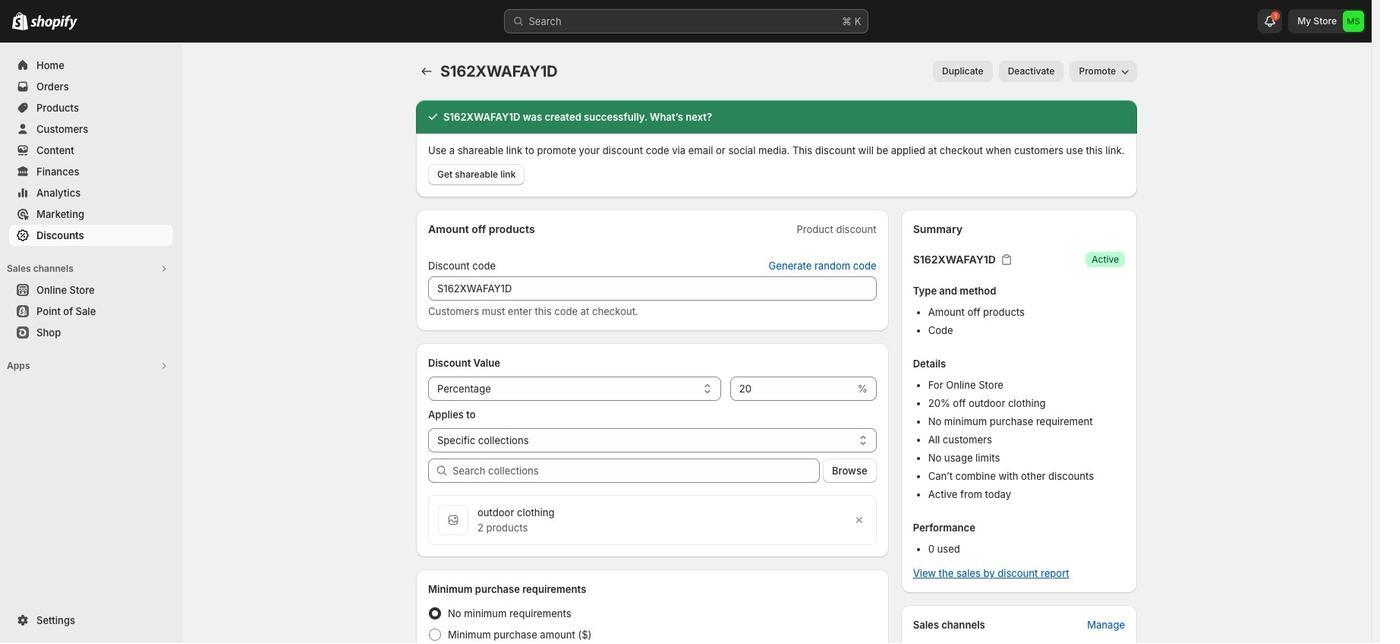 Task type: describe. For each thing, give the bounding box(es) containing it.
Search collections text field
[[452, 459, 820, 483]]

1 horizontal spatial shopify image
[[30, 15, 77, 30]]

0 horizontal spatial shopify image
[[12, 12, 28, 30]]



Task type: vqa. For each thing, say whether or not it's contained in the screenshot.
the right Shopify 'Image'
yes



Task type: locate. For each thing, give the bounding box(es) containing it.
None text field
[[428, 276, 877, 301], [730, 377, 855, 401], [428, 276, 877, 301], [730, 377, 855, 401]]

shopify image
[[12, 12, 28, 30], [30, 15, 77, 30]]

my store image
[[1343, 11, 1364, 32]]



